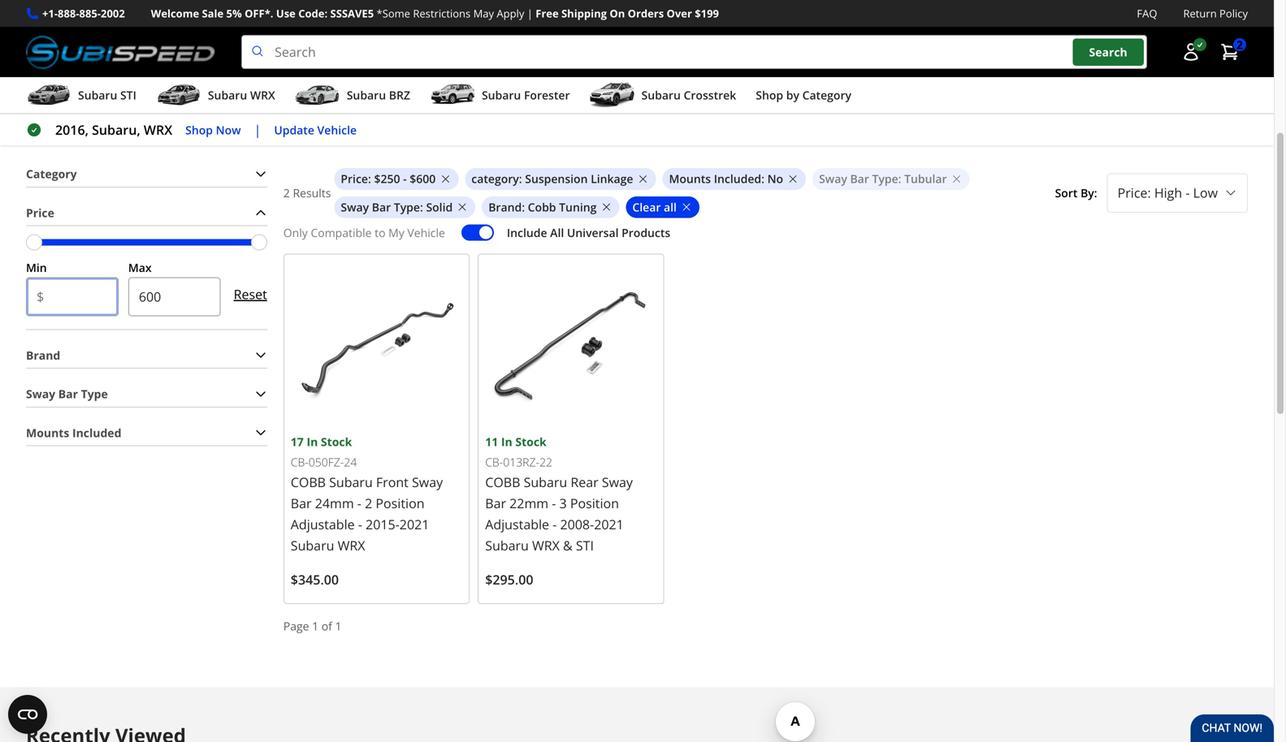 Task type: vqa. For each thing, say whether or not it's contained in the screenshot.


Task type: locate. For each thing, give the bounding box(es) containing it.
included for mounts included
[[72, 425, 121, 441]]

cobb down 013rz-
[[485, 474, 520, 491]]

2 down policy
[[1237, 37, 1243, 52]]

0 vertical spatial &
[[407, 77, 414, 91]]

bar inside 17 in stock cb-050fz-24 cobb subaru front sway bar 24mm - 2 position adjustable - 2015-2021 subaru wrx
[[291, 495, 312, 512]]

position down rear
[[570, 495, 619, 512]]

category for category : suspension linkage
[[472, 171, 519, 187]]

wrx inside dropdown button
[[250, 87, 275, 103]]

shop for shop by category
[[756, 87, 784, 103]]

1 vertical spatial &
[[563, 537, 573, 555]]

0 horizontal spatial adjustable
[[291, 516, 355, 534]]

- left 2008-
[[553, 516, 557, 534]]

exhaust headers and manifolds button
[[644, 10, 785, 110]]

1 vertical spatial shop
[[185, 122, 213, 138]]

1 horizontal spatial cobb
[[485, 474, 520, 491]]

& down 2008-
[[563, 537, 573, 555]]

$250
[[374, 171, 400, 187]]

included left no
[[714, 171, 762, 187]]

1 horizontal spatial stock
[[516, 434, 547, 450]]

front up 2015-
[[376, 474, 409, 491]]

include
[[507, 225, 547, 240]]

& inside spoilers & wings "button"
[[407, 77, 414, 91]]

24
[[344, 455, 357, 470]]

bar inside dropdown button
[[58, 386, 78, 402]]

page 1 of 1
[[283, 619, 342, 634]]

type up mounts included
[[81, 386, 108, 402]]

0 horizontal spatial &
[[407, 77, 414, 91]]

0 vertical spatial shop
[[756, 87, 784, 103]]

1 horizontal spatial 2
[[365, 495, 372, 512]]

brand up 'sway bar type'
[[26, 348, 60, 363]]

0 vertical spatial sti
[[120, 87, 136, 103]]

0 vertical spatial mounts
[[669, 171, 711, 187]]

1 vertical spatial sti
[[576, 537, 594, 555]]

2 cb- from the left
[[485, 455, 503, 470]]

adjustable inside the 11 in stock cb-013rz-22 cobb subaru rear sway bar 22mm - 3 position adjustable  - 2008-2021 subaru wrx & sti
[[485, 516, 549, 534]]

in right 11 at the bottom left of page
[[501, 434, 513, 450]]

&
[[407, 77, 414, 91], [563, 537, 573, 555]]

included inside dropdown button
[[72, 425, 121, 441]]

min
[[26, 260, 47, 276]]

position inside 17 in stock cb-050fz-24 cobb subaru front sway bar 24mm - 2 position adjustable - 2015-2021 subaru wrx
[[376, 495, 425, 512]]

front inside button
[[535, 77, 562, 91]]

2021 inside the 11 in stock cb-013rz-22 cobb subaru rear sway bar 22mm - 3 position adjustable  - 2008-2021 subaru wrx & sti
[[594, 516, 624, 534]]

2 results
[[283, 185, 331, 201]]

2 adjustable from the left
[[485, 516, 549, 534]]

- right the 24mm at bottom
[[357, 495, 362, 512]]

bar for sway bar type : tubular
[[850, 171, 869, 187]]

1 horizontal spatial vehicle
[[408, 225, 445, 240]]

products
[[622, 225, 671, 240]]

1 vertical spatial |
[[254, 121, 261, 139]]

: left tubular
[[899, 171, 902, 187]]

1 horizontal spatial |
[[527, 6, 533, 21]]

front
[[535, 77, 562, 91], [376, 474, 409, 491]]

1 vertical spatial front
[[376, 474, 409, 491]]

cb- down 11 at the bottom left of page
[[485, 455, 503, 470]]

1 horizontal spatial position
[[570, 495, 619, 512]]

0 horizontal spatial in
[[307, 434, 318, 450]]

2 in from the left
[[501, 434, 513, 450]]

- left 2015-
[[358, 516, 362, 534]]

bar up mounts included
[[58, 386, 78, 402]]

- left 3
[[552, 495, 556, 512]]

adjustable down the 24mm at bottom
[[291, 516, 355, 534]]

24mm
[[315, 495, 354, 512]]

type for tubular
[[872, 171, 899, 187]]

category inside dropdown button
[[26, 166, 77, 182]]

free
[[536, 6, 559, 21]]

0 horizontal spatial mounts
[[26, 425, 69, 441]]

cobb subaru rear sway bar 22mm - 3 position adjustable  - 2008-2021 subaru wrx & sti image
[[485, 261, 657, 433]]

bar left the 22mm
[[485, 495, 506, 512]]

cobb inside the 11 in stock cb-013rz-22 cobb subaru rear sway bar 22mm - 3 position adjustable  - 2008-2021 subaru wrx & sti
[[485, 474, 520, 491]]

1 horizontal spatial 2021
[[594, 516, 624, 534]]

2 inside 17 in stock cb-050fz-24 cobb subaru front sway bar 24mm - 2 position adjustable - 2015-2021 subaru wrx
[[365, 495, 372, 512]]

11
[[485, 434, 498, 450]]

a subaru sti thumbnail image image
[[26, 83, 72, 107]]

stock inside the 11 in stock cb-013rz-22 cobb subaru rear sway bar 22mm - 3 position adjustable  - 2008-2021 subaru wrx & sti
[[516, 434, 547, 450]]

0 horizontal spatial 1
[[312, 619, 319, 634]]

1 horizontal spatial front
[[535, 77, 562, 91]]

0 vertical spatial type
[[872, 171, 899, 187]]

2 position from the left
[[570, 495, 619, 512]]

1 horizontal spatial category
[[472, 171, 519, 187]]

: left "cobb"
[[522, 199, 525, 215]]

2 left results on the left top of page
[[283, 185, 290, 201]]

intercoolers image
[[1108, 10, 1248, 70]]

0 horizontal spatial 2021
[[400, 516, 429, 534]]

-
[[403, 171, 407, 187], [357, 495, 362, 512], [552, 495, 556, 512], [358, 516, 362, 534], [553, 516, 557, 534]]

category
[[26, 166, 77, 182], [472, 171, 519, 187]]

1 horizontal spatial included
[[714, 171, 762, 187]]

1 horizontal spatial type
[[394, 199, 420, 215]]

sway bar type button
[[26, 382, 267, 407]]

shop left now
[[185, 122, 213, 138]]

050fz-
[[309, 455, 344, 470]]

category for category
[[26, 166, 77, 182]]

subaru up '$295.00'
[[485, 537, 529, 555]]

1 vertical spatial included
[[72, 425, 121, 441]]

my
[[389, 225, 405, 240]]

bar for sway bar type
[[58, 386, 78, 402]]

crosstrek
[[684, 87, 737, 103]]

1 vertical spatial type
[[394, 199, 420, 215]]

1 horizontal spatial &
[[563, 537, 573, 555]]

1 vertical spatial brand
[[26, 348, 60, 363]]

stock up 050fz- at the left
[[321, 434, 352, 450]]

bar left tubular
[[850, 171, 869, 187]]

cobb for 22mm
[[485, 474, 520, 491]]

by:
[[1081, 185, 1098, 201]]

shop inside 'link'
[[185, 122, 213, 138]]

subaru up 2016, subaru, wrx
[[78, 87, 117, 103]]

1 horizontal spatial mounts
[[669, 171, 711, 187]]

2 horizontal spatial 2
[[1237, 37, 1243, 52]]

minimum slider
[[26, 234, 42, 251]]

wrx right fuel
[[250, 87, 275, 103]]

sway for sway bar type : tubular
[[819, 171, 848, 187]]

1 cobb from the left
[[291, 474, 326, 491]]

0 vertical spatial vehicle
[[317, 122, 357, 138]]

in right 17
[[307, 434, 318, 450]]

bar up to
[[372, 199, 391, 215]]

front inside 17 in stock cb-050fz-24 cobb subaru front sway bar 24mm - 2 position adjustable - 2015-2021 subaru wrx
[[376, 474, 409, 491]]

brand for brand : cobb tuning
[[489, 199, 522, 215]]

category up brand : cobb tuning
[[472, 171, 519, 187]]

2 cobb from the left
[[485, 474, 520, 491]]

intercoolers button
[[1107, 10, 1248, 110]]

0 horizontal spatial included
[[72, 425, 121, 441]]

0 vertical spatial included
[[714, 171, 762, 187]]

wrx down the 22mm
[[532, 537, 560, 555]]

subaru
[[78, 87, 117, 103], [208, 87, 247, 103], [347, 87, 386, 103], [482, 87, 521, 103], [642, 87, 681, 103], [329, 474, 373, 491], [524, 474, 567, 491], [291, 537, 334, 555], [485, 537, 529, 555]]

2016, subaru, wrx
[[55, 121, 172, 139]]

| right now
[[254, 121, 261, 139]]

stock up 013rz-
[[516, 434, 547, 450]]

2021 for 2008-
[[594, 516, 624, 534]]

Min text field
[[26, 277, 119, 316]]

0 horizontal spatial shop
[[185, 122, 213, 138]]

rear
[[571, 474, 599, 491]]

mounts inside dropdown button
[[26, 425, 69, 441]]

type up my
[[394, 199, 420, 215]]

subaru right a subaru crosstrek thumbnail image
[[642, 87, 681, 103]]

exhaust
[[661, 77, 701, 91]]

exhaust headers and manifolds image
[[644, 10, 784, 70]]

1 2021 from the left
[[400, 516, 429, 534]]

all
[[664, 199, 677, 215]]

& left wings
[[407, 77, 414, 91]]

0 horizontal spatial cobb
[[291, 474, 326, 491]]

mounts up all
[[669, 171, 711, 187]]

manifolds
[[690, 94, 739, 108]]

0 horizontal spatial 2
[[283, 185, 290, 201]]

| left free
[[527, 6, 533, 21]]

policy
[[1220, 6, 1248, 21]]

fuel injectors image
[[181, 10, 321, 70]]

0 vertical spatial brand
[[489, 199, 522, 215]]

in inside 17 in stock cb-050fz-24 cobb subaru front sway bar 24mm - 2 position adjustable - 2015-2021 subaru wrx
[[307, 434, 318, 450]]

category up 'price'
[[26, 166, 77, 182]]

brand : cobb tuning
[[489, 199, 597, 215]]

2 up 2015-
[[365, 495, 372, 512]]

1 left the of at the bottom of page
[[312, 619, 319, 634]]

bar for sway bar type : solid
[[372, 199, 391, 215]]

1 in from the left
[[307, 434, 318, 450]]

0 horizontal spatial vehicle
[[317, 122, 357, 138]]

1 horizontal spatial shop
[[756, 87, 784, 103]]

adjustable
[[291, 516, 355, 534], [485, 516, 549, 534]]

vehicle
[[317, 122, 357, 138], [408, 225, 445, 240]]

|
[[527, 6, 533, 21], [254, 121, 261, 139]]

885-
[[79, 6, 101, 21]]

cobb down 050fz- at the left
[[291, 474, 326, 491]]

lips
[[565, 77, 585, 91]]

1 horizontal spatial adjustable
[[485, 516, 549, 534]]

1 stock from the left
[[321, 434, 352, 450]]

type left tubular
[[872, 171, 899, 187]]

brand up include
[[489, 199, 522, 215]]

cb- inside the 11 in stock cb-013rz-22 cobb subaru rear sway bar 22mm - 3 position adjustable  - 2008-2021 subaru wrx & sti
[[485, 455, 503, 470]]

forester
[[524, 87, 570, 103]]

include all universal products
[[507, 225, 671, 240]]

search input field
[[241, 35, 1148, 69]]

subaru sti
[[78, 87, 136, 103]]

front left lips
[[535, 77, 562, 91]]

stock for rear
[[516, 434, 547, 450]]

1 cb- from the left
[[291, 455, 309, 470]]

subaru down 24
[[329, 474, 373, 491]]

universal
[[567, 225, 619, 240]]

1 horizontal spatial 1
[[335, 619, 342, 634]]

0 horizontal spatial cb-
[[291, 455, 309, 470]]

sway bar type : tubular
[[819, 171, 947, 187]]

0 horizontal spatial category
[[26, 166, 77, 182]]

0 vertical spatial |
[[527, 6, 533, 21]]

maximum slider
[[251, 234, 267, 251]]

:
[[519, 171, 522, 187], [762, 171, 765, 187], [899, 171, 902, 187], [420, 199, 423, 215], [522, 199, 525, 215]]

2 stock from the left
[[516, 434, 547, 450]]

1 horizontal spatial sti
[[576, 537, 594, 555]]

use
[[276, 6, 296, 21]]

1 horizontal spatial brand
[[489, 199, 522, 215]]

shop left by
[[756, 87, 784, 103]]

bar
[[850, 171, 869, 187], [372, 199, 391, 215], [58, 386, 78, 402], [291, 495, 312, 512], [485, 495, 506, 512]]

now
[[216, 122, 241, 138]]

subaru inside dropdown button
[[642, 87, 681, 103]]

update vehicle
[[274, 122, 357, 138]]

wings
[[417, 77, 447, 91]]

adjustable inside 17 in stock cb-050fz-24 cobb subaru front sway bar 24mm - 2 position adjustable - 2015-2021 subaru wrx
[[291, 516, 355, 534]]

to
[[375, 225, 386, 240]]

1 horizontal spatial in
[[501, 434, 513, 450]]

bar left the 24mm at bottom
[[291, 495, 312, 512]]

position inside the 11 in stock cb-013rz-22 cobb subaru rear sway bar 22mm - 3 position adjustable  - 2008-2021 subaru wrx & sti
[[570, 495, 619, 512]]

exhaust headers and manifolds
[[661, 77, 768, 108]]

1 adjustable from the left
[[291, 516, 355, 534]]

headers
[[704, 77, 746, 91]]

- right $250
[[403, 171, 407, 187]]

wheels button
[[953, 10, 1094, 110]]

in inside the 11 in stock cb-013rz-22 cobb subaru rear sway bar 22mm - 3 position adjustable  - 2008-2021 subaru wrx & sti
[[501, 434, 513, 450]]

position up 2015-
[[376, 495, 425, 512]]

2 button
[[1213, 36, 1248, 68]]

stock inside 17 in stock cb-050fz-24 cobb subaru front sway bar 24mm - 2 position adjustable - 2015-2021 subaru wrx
[[321, 434, 352, 450]]

cb- for cobb subaru rear sway bar 22mm - 3 position adjustable  - 2008-2021 subaru wrx & sti
[[485, 455, 503, 470]]

0 horizontal spatial position
[[376, 495, 425, 512]]

2 2021 from the left
[[594, 516, 624, 534]]

tuning
[[559, 199, 597, 215]]

2 inside button
[[1237, 37, 1243, 52]]

sti down 2008-
[[576, 537, 594, 555]]

results
[[293, 185, 331, 201]]

wrx down the 24mm at bottom
[[338, 537, 365, 555]]

wrx inside the 11 in stock cb-013rz-22 cobb subaru rear sway bar 22mm - 3 position adjustable  - 2008-2021 subaru wrx & sti
[[532, 537, 560, 555]]

1 vertical spatial mounts
[[26, 425, 69, 441]]

subaru left forester
[[482, 87, 521, 103]]

0 horizontal spatial front
[[376, 474, 409, 491]]

1 position from the left
[[376, 495, 425, 512]]

in
[[307, 434, 318, 450], [501, 434, 513, 450]]

bar inside the 11 in stock cb-013rz-22 cobb subaru rear sway bar 22mm - 3 position adjustable  - 2008-2021 subaru wrx & sti
[[485, 495, 506, 512]]

2 horizontal spatial type
[[872, 171, 899, 187]]

fuel injectors
[[218, 77, 285, 91]]

sway inside 'sway bar type' dropdown button
[[26, 386, 55, 402]]

2021 inside 17 in stock cb-050fz-24 cobb subaru front sway bar 24mm - 2 position adjustable - 2015-2021 subaru wrx
[[400, 516, 429, 534]]

0 horizontal spatial brand
[[26, 348, 60, 363]]

cb- down 17
[[291, 455, 309, 470]]

0 horizontal spatial stock
[[321, 434, 352, 450]]

included down 'sway bar type'
[[72, 425, 121, 441]]

1 vertical spatial 2
[[283, 185, 290, 201]]

2 vertical spatial 2
[[365, 495, 372, 512]]

mounts down 'sway bar type'
[[26, 425, 69, 441]]

adjustable down the 22mm
[[485, 516, 549, 534]]

2 vertical spatial type
[[81, 386, 108, 402]]

subaru up $345.00
[[291, 537, 334, 555]]

subaru left brz
[[347, 87, 386, 103]]

clear
[[633, 199, 661, 215]]

shop inside dropdown button
[[756, 87, 784, 103]]

shop
[[756, 87, 784, 103], [185, 122, 213, 138]]

Select... button
[[1107, 174, 1248, 213]]

wheels image
[[953, 10, 1093, 70]]

0 horizontal spatial type
[[81, 386, 108, 402]]

vehicle down subaru brz dropdown button on the left top
[[317, 122, 357, 138]]

vehicle down solid
[[408, 225, 445, 240]]

update vehicle button
[[274, 121, 357, 139]]

*some
[[377, 6, 410, 21]]

1 right the of at the bottom of page
[[335, 619, 342, 634]]

open widget image
[[8, 696, 47, 735]]

category : suspension linkage
[[472, 171, 634, 187]]

sti right turbos
[[120, 87, 136, 103]]

brand for brand
[[26, 348, 60, 363]]

shop now
[[185, 122, 241, 138]]

spoilers
[[364, 77, 404, 91]]

1 1 from the left
[[312, 619, 319, 634]]

0 vertical spatial 2
[[1237, 37, 1243, 52]]

: left no
[[762, 171, 765, 187]]

brand inside brand dropdown button
[[26, 348, 60, 363]]

reset
[[234, 286, 267, 303]]

0 vertical spatial front
[[535, 77, 562, 91]]

turbos button
[[26, 10, 167, 110]]

1 horizontal spatial cb-
[[485, 455, 503, 470]]

cobb inside 17 in stock cb-050fz-24 cobb subaru front sway bar 24mm - 2 position adjustable - 2015-2021 subaru wrx
[[291, 474, 326, 491]]

17 in stock cb-050fz-24 cobb subaru front sway bar 24mm - 2 position adjustable - 2015-2021 subaru wrx
[[291, 434, 443, 555]]

fog lights image
[[799, 10, 939, 70]]

0 horizontal spatial sti
[[120, 87, 136, 103]]

sway inside 17 in stock cb-050fz-24 cobb subaru front sway bar 24mm - 2 position adjustable - 2015-2021 subaru wrx
[[412, 474, 443, 491]]

cb- inside 17 in stock cb-050fz-24 cobb subaru front sway bar 24mm - 2 position adjustable - 2015-2021 subaru wrx
[[291, 455, 309, 470]]



Task type: describe. For each thing, give the bounding box(es) containing it.
2021 for 2015-
[[400, 516, 429, 534]]

22
[[540, 455, 553, 470]]

sti inside the 11 in stock cb-013rz-22 cobb subaru rear sway bar 22mm - 3 position adjustable  - 2008-2021 subaru wrx & sti
[[576, 537, 594, 555]]

in for cobb subaru rear sway bar 22mm - 3 position adjustable  - 2008-2021 subaru wrx & sti
[[501, 434, 513, 450]]

return policy link
[[1184, 5, 1248, 22]]

subaru forester
[[482, 87, 570, 103]]

subaru brz button
[[295, 81, 410, 113]]

wrx down a subaru wrx thumbnail image
[[144, 121, 172, 139]]

: up brand : cobb tuning
[[519, 171, 522, 187]]

included for mounts included : no
[[714, 171, 762, 187]]

type for solid
[[394, 199, 420, 215]]

sway for sway bar type : solid
[[341, 199, 369, 215]]

+1-888-885-2002 link
[[42, 5, 125, 22]]

return
[[1184, 6, 1217, 21]]

wheels
[[1005, 77, 1041, 91]]

11 in stock cb-013rz-22 cobb subaru rear sway bar 22mm - 3 position adjustable  - 2008-2021 subaru wrx & sti
[[485, 434, 633, 555]]

mounts for mounts included : no
[[669, 171, 711, 187]]

Max text field
[[128, 277, 221, 316]]

cobb for 24mm
[[291, 474, 326, 491]]

subispeed logo image
[[26, 35, 215, 69]]

brand button
[[26, 343, 267, 368]]

type inside dropdown button
[[81, 386, 108, 402]]

restrictions
[[413, 6, 471, 21]]

$199
[[695, 6, 719, 21]]

welcome
[[151, 6, 199, 21]]

page
[[283, 619, 309, 634]]

intercoolers
[[1147, 77, 1208, 91]]

2002
[[101, 6, 125, 21]]

mounts included : no
[[669, 171, 784, 187]]

faq
[[1137, 6, 1158, 21]]

price: $250 - $600
[[341, 171, 436, 187]]

front lips image
[[490, 10, 630, 70]]

return policy
[[1184, 6, 1248, 21]]

welcome sale 5% off*. use code: sssave5 *some restrictions may apply | free shipping on orders over $199
[[151, 6, 719, 21]]

subaru down the "22"
[[524, 474, 567, 491]]

select... image
[[1225, 187, 1238, 200]]

fog lights button
[[798, 10, 940, 110]]

adjustable for 24mm
[[291, 516, 355, 534]]

& inside the 11 in stock cb-013rz-22 cobb subaru rear sway bar 22mm - 3 position adjustable  - 2008-2021 subaru wrx & sti
[[563, 537, 573, 555]]

mounts included button
[[26, 421, 267, 446]]

3
[[560, 495, 567, 512]]

+1-
[[42, 6, 58, 21]]

sort
[[1055, 185, 1078, 201]]

a subaru crosstrek thumbnail image image
[[590, 83, 635, 107]]

code:
[[298, 6, 328, 21]]

cobb subaru front sway bar 24mm - 2 position adjustable - 2015-2021 subaru wrx image
[[291, 261, 463, 433]]

faq link
[[1137, 5, 1158, 22]]

shop by category
[[756, 87, 852, 103]]

solid
[[426, 199, 453, 215]]

subaru wrx
[[208, 87, 275, 103]]

compatible
[[311, 225, 372, 240]]

5%
[[226, 6, 242, 21]]

orders
[[628, 6, 664, 21]]

off*.
[[245, 6, 273, 21]]

2015-
[[366, 516, 400, 534]]

2016,
[[55, 121, 89, 139]]

turbos image
[[27, 10, 167, 70]]

1 vertical spatial vehicle
[[408, 225, 445, 240]]

front lips
[[535, 77, 585, 91]]

over
[[667, 6, 692, 21]]

subaru up now
[[208, 87, 247, 103]]

stock for front
[[321, 434, 352, 450]]

adjustable for 22mm
[[485, 516, 549, 534]]

may
[[473, 6, 494, 21]]

subaru forester button
[[430, 81, 570, 113]]

position for 2008-
[[570, 495, 619, 512]]

subaru sti button
[[26, 81, 136, 113]]

clear all
[[633, 199, 677, 215]]

2008-
[[560, 516, 594, 534]]

wrx inside 17 in stock cb-050fz-24 cobb subaru front sway bar 24mm - 2 position adjustable - 2015-2021 subaru wrx
[[338, 537, 365, 555]]

mounts for mounts included
[[26, 425, 69, 441]]

price
[[26, 205, 54, 220]]

$345.00
[[291, 571, 339, 589]]

888-
[[58, 6, 79, 21]]

sort by:
[[1055, 185, 1098, 201]]

injectors
[[241, 77, 285, 91]]

spoilers & wings button
[[335, 10, 476, 110]]

reset button
[[234, 275, 267, 314]]

search button
[[1073, 39, 1144, 66]]

category button
[[26, 162, 267, 187]]

apply
[[497, 6, 524, 21]]

all
[[550, 225, 564, 240]]

2 1 from the left
[[335, 619, 342, 634]]

+1-888-885-2002
[[42, 6, 125, 21]]

update
[[274, 122, 314, 138]]

vehicle inside button
[[317, 122, 357, 138]]

fog lights
[[844, 77, 894, 91]]

search
[[1090, 44, 1128, 60]]

subaru wrx button
[[156, 81, 275, 113]]

position for 2015-
[[376, 495, 425, 512]]

spoilers & wings
[[364, 77, 447, 91]]

front lips button
[[489, 10, 631, 110]]

: left solid
[[420, 199, 423, 215]]

0 horizontal spatial |
[[254, 121, 261, 139]]

cobb
[[528, 199, 556, 215]]

subaru brz
[[347, 87, 410, 103]]

of
[[322, 619, 332, 634]]

in for cobb subaru front sway bar 24mm - 2 position adjustable - 2015-2021 subaru wrx
[[307, 434, 318, 450]]

sti inside subaru sti dropdown button
[[120, 87, 136, 103]]

cb- for cobb subaru front sway bar 24mm - 2 position adjustable - 2015-2021 subaru wrx
[[291, 455, 309, 470]]

a subaru forester thumbnail image image
[[430, 83, 475, 107]]

lights
[[864, 77, 894, 91]]

a subaru brz thumbnail image image
[[295, 83, 340, 107]]

button image
[[1182, 42, 1201, 62]]

brz
[[389, 87, 410, 103]]

price button
[[26, 201, 267, 226]]

on
[[610, 6, 625, 21]]

2 for 2 results
[[283, 185, 290, 201]]

a subaru wrx thumbnail image image
[[156, 83, 201, 107]]

fuel injectors button
[[180, 10, 322, 110]]

fuel
[[218, 77, 238, 91]]

sway for sway bar type
[[26, 386, 55, 402]]

only compatible to my vehicle
[[283, 225, 445, 240]]

2 for 2
[[1237, 37, 1243, 52]]

shop for shop now
[[185, 122, 213, 138]]

sway inside the 11 in stock cb-013rz-22 cobb subaru rear sway bar 22mm - 3 position adjustable  - 2008-2021 subaru wrx & sti
[[602, 474, 633, 491]]

turbos
[[79, 77, 114, 91]]

17
[[291, 434, 304, 450]]

spoilers & wings image
[[336, 10, 475, 70]]



